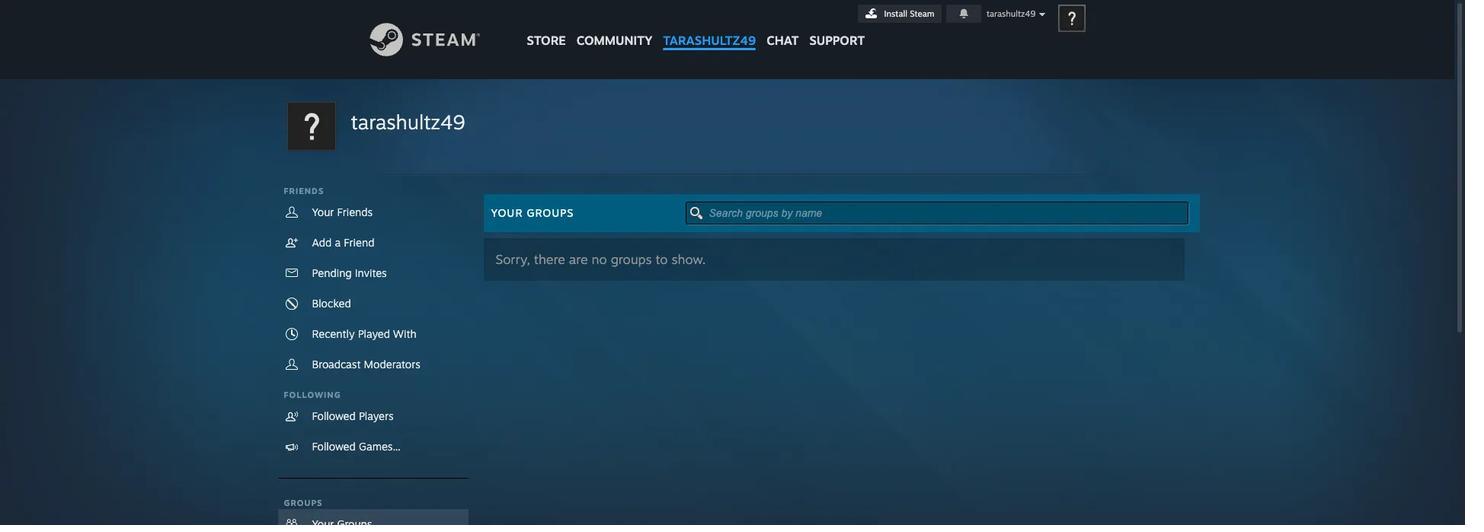 Task type: vqa. For each thing, say whether or not it's contained in the screenshot.
'search groups by name' TEXT FIELD
yes



Task type: describe. For each thing, give the bounding box(es) containing it.
1 horizontal spatial groups
[[527, 207, 574, 220]]

install
[[885, 8, 908, 19]]

broadcast
[[312, 358, 361, 371]]

to
[[656, 252, 668, 268]]

a
[[335, 236, 341, 249]]

recently
[[312, 328, 355, 341]]

your friends link
[[278, 197, 468, 228]]

0 horizontal spatial groups
[[284, 498, 323, 509]]

with
[[393, 328, 417, 341]]

recently played with
[[312, 328, 417, 341]]

install steam link
[[858, 5, 942, 23]]

following
[[284, 390, 341, 401]]

0 vertical spatial tarashultz49
[[987, 8, 1036, 19]]

moderators
[[364, 358, 421, 371]]

followed games... link
[[278, 432, 468, 463]]

broadcast moderators
[[312, 358, 421, 371]]

sorry,
[[496, 252, 530, 268]]

your groups
[[491, 207, 574, 220]]

add a friend link
[[278, 228, 468, 258]]

your for your groups
[[491, 207, 523, 220]]

store
[[527, 33, 566, 48]]

show.
[[672, 252, 706, 268]]

followed for followed players
[[312, 410, 356, 423]]

followed players
[[312, 410, 394, 423]]

followed games...
[[312, 441, 401, 454]]

your friends
[[312, 206, 373, 219]]

chat
[[767, 33, 799, 48]]

steam
[[910, 8, 935, 19]]

your for your friends
[[312, 206, 334, 219]]

tarashultz49 for topmost tarashultz49 link
[[663, 33, 756, 48]]

install steam
[[885, 8, 935, 19]]

0 vertical spatial friends
[[284, 186, 324, 197]]

community link
[[571, 0, 658, 55]]

followed players link
[[278, 402, 468, 432]]

recently played with link
[[278, 319, 468, 350]]

pending
[[312, 267, 352, 280]]

community
[[577, 33, 653, 48]]

1 vertical spatial tarashultz49 link
[[351, 108, 465, 136]]

are
[[569, 252, 588, 268]]

tarashultz49 for bottom tarashultz49 link
[[351, 110, 465, 134]]



Task type: locate. For each thing, give the bounding box(es) containing it.
friends up friend
[[337, 206, 373, 219]]

friends inside "link"
[[337, 206, 373, 219]]

Search groups by name text field
[[686, 202, 1189, 225]]

followed down followed players
[[312, 441, 356, 454]]

followed down following
[[312, 410, 356, 423]]

friends
[[284, 186, 324, 197], [337, 206, 373, 219]]

tarashultz49
[[987, 8, 1036, 19], [663, 33, 756, 48], [351, 110, 465, 134]]

support
[[810, 33, 865, 48]]

friends up your friends
[[284, 186, 324, 197]]

1 vertical spatial friends
[[337, 206, 373, 219]]

your up sorry,
[[491, 207, 523, 220]]

1 vertical spatial tarashultz49
[[663, 33, 756, 48]]

chat link
[[762, 0, 804, 52]]

2 horizontal spatial tarashultz49
[[987, 8, 1036, 19]]

your up add
[[312, 206, 334, 219]]

invites
[[355, 267, 387, 280]]

support link
[[804, 0, 871, 52]]

0 horizontal spatial tarashultz49 link
[[351, 108, 465, 136]]

1 horizontal spatial tarashultz49 link
[[658, 0, 762, 55]]

there
[[534, 252, 565, 268]]

your
[[312, 206, 334, 219], [491, 207, 523, 220]]

0 vertical spatial tarashultz49 link
[[658, 0, 762, 55]]

followed
[[312, 410, 356, 423], [312, 441, 356, 454]]

groups
[[611, 252, 652, 268]]

1 horizontal spatial friends
[[337, 206, 373, 219]]

followed for followed games...
[[312, 441, 356, 454]]

no
[[592, 252, 607, 268]]

0 horizontal spatial friends
[[284, 186, 324, 197]]

groups
[[527, 207, 574, 220], [284, 498, 323, 509]]

2 vertical spatial tarashultz49
[[351, 110, 465, 134]]

add a friend
[[312, 236, 375, 249]]

2 followed from the top
[[312, 441, 356, 454]]

friend
[[344, 236, 375, 249]]

played
[[358, 328, 390, 341]]

pending invites
[[312, 267, 387, 280]]

games...
[[359, 441, 401, 454]]

0 horizontal spatial tarashultz49
[[351, 110, 465, 134]]

your inside your friends "link"
[[312, 206, 334, 219]]

blocked link
[[278, 289, 468, 319]]

1 horizontal spatial tarashultz49
[[663, 33, 756, 48]]

1 vertical spatial groups
[[284, 498, 323, 509]]

pending invites link
[[278, 258, 468, 289]]

broadcast moderators link
[[278, 350, 468, 380]]

1 followed from the top
[[312, 410, 356, 423]]

0 vertical spatial followed
[[312, 410, 356, 423]]

1 vertical spatial followed
[[312, 441, 356, 454]]

0 horizontal spatial your
[[312, 206, 334, 219]]

players
[[359, 410, 394, 423]]

0 vertical spatial groups
[[527, 207, 574, 220]]

blocked
[[312, 297, 351, 310]]

tarashultz49 link
[[658, 0, 762, 55], [351, 108, 465, 136]]

1 horizontal spatial your
[[491, 207, 523, 220]]

add
[[312, 236, 332, 249]]

store link
[[522, 0, 571, 55]]

sorry, there are no groups to show.
[[496, 252, 706, 268]]



